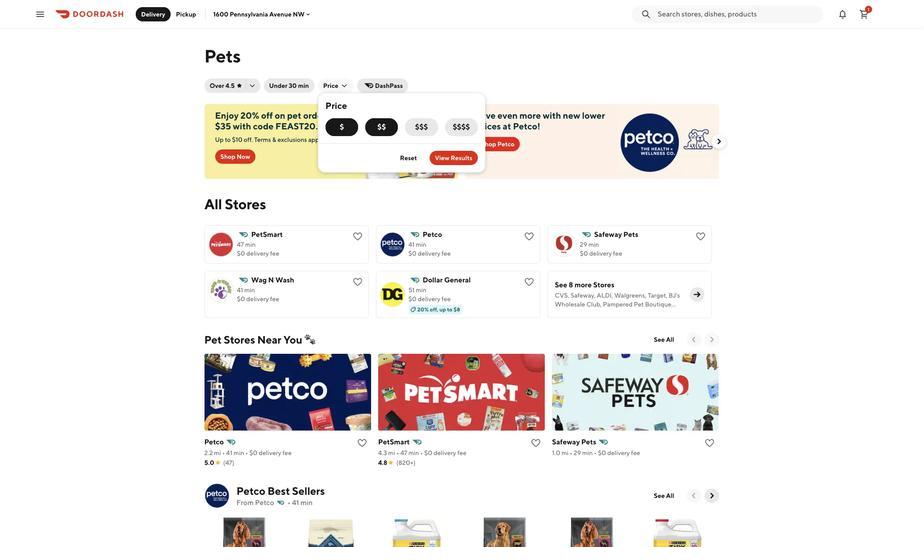 Task type: vqa. For each thing, say whether or not it's contained in the screenshot.
the bottommost $5.75
no



Task type: locate. For each thing, give the bounding box(es) containing it.
stores
[[225, 196, 266, 213], [593, 281, 615, 289], [224, 334, 255, 346]]

pets
[[204, 46, 241, 67], [624, 231, 639, 239], [582, 438, 596, 447]]

(47)
[[223, 460, 234, 467]]

biscuit
[[652, 310, 671, 317]]

target,
[[648, 292, 668, 299]]

1 $​0 from the left
[[249, 450, 257, 457]]

off.
[[244, 136, 253, 143]]

more inside save even more with new lower prices at petco!
[[520, 110, 541, 121]]

wag
[[251, 276, 267, 285]]

0 horizontal spatial more
[[520, 110, 541, 121]]

1 horizontal spatial to
[[447, 306, 453, 313]]

mi right '1.0'
[[562, 450, 569, 457]]

next button of carousel image
[[715, 137, 723, 146], [707, 492, 716, 501]]

price up orders in the top of the page
[[323, 82, 338, 89]]

0 horizontal spatial 41 min $0 delivery fee
[[237, 287, 279, 303]]

&
[[272, 136, 276, 143]]

see all link left previous button of carousel icon
[[649, 489, 680, 503]]

exclusions
[[278, 136, 307, 143]]

and
[[555, 310, 566, 317]]

0 horizontal spatial to
[[225, 136, 231, 143]]

view results
[[435, 155, 473, 162]]

0 horizontal spatial pet
[[204, 334, 222, 346]]

1 vertical spatial 29
[[574, 450, 581, 457]]

1 see all link from the top
[[649, 333, 680, 347]]

pet inside pet stores near you 🐾 link
[[204, 334, 222, 346]]

delivery
[[246, 250, 269, 257], [418, 250, 440, 257], [589, 250, 612, 257], [246, 296, 269, 303], [418, 296, 440, 303], [259, 450, 281, 457], [434, 450, 456, 457], [607, 450, 630, 457]]

fee inside 29 min $0 delivery fee
[[613, 250, 622, 257]]

under
[[269, 82, 288, 89]]

min inside 29 min $0 delivery fee
[[589, 241, 599, 248]]

safeway up 29 min $0 delivery fee
[[594, 231, 622, 239]]

now
[[237, 153, 250, 160]]

51 min $0 delivery fee
[[409, 287, 451, 303]]

rotten
[[617, 310, 637, 317]]

1 horizontal spatial more
[[575, 281, 592, 289]]

1 vertical spatial next button of carousel image
[[707, 492, 716, 501]]

2 $​0 from the left
[[424, 450, 432, 457]]

1 horizontal spatial pet
[[634, 301, 644, 308]]

new
[[563, 110, 580, 121]]

1 horizontal spatial $​0
[[424, 450, 432, 457]]

see all left previous button of carousel icon
[[654, 493, 674, 500]]

1 vertical spatial price
[[326, 101, 347, 111]]

41 min $0 delivery fee for petco
[[409, 241, 451, 257]]

with up $10
[[233, 121, 251, 131]]

1 vertical spatial pet
[[204, 334, 222, 346]]

min inside 'button'
[[298, 82, 309, 89]]

$​0 for petco
[[249, 450, 257, 457]]

0 vertical spatial with
[[543, 110, 561, 121]]

47
[[237, 241, 244, 248], [400, 450, 407, 457]]

0 vertical spatial pets
[[204, 46, 241, 67]]

0 items, open order cart image
[[859, 9, 870, 19]]

1 vertical spatial safeway pets
[[552, 438, 596, 447]]

1 mi from the left
[[214, 450, 221, 457]]

pampered
[[603, 301, 633, 308]]

with inside enjoy 20% off on pet orders $35 with code feast20.
[[233, 121, 251, 131]]

0 vertical spatial safeway pets
[[594, 231, 639, 239]]

0 horizontal spatial 47
[[237, 241, 244, 248]]

41
[[409, 241, 415, 248], [237, 287, 243, 294], [226, 450, 232, 457], [292, 499, 299, 507]]

dashpass button
[[357, 79, 408, 93]]

all
[[204, 196, 222, 213], [666, 336, 674, 344], [666, 493, 674, 500]]

8
[[569, 281, 573, 289]]

more inside see 8 more stores cvs, safeway, aldi, walgreens, target, bj's wholesale club, pampered pet boutique and barkery, spoil me rotten dog biscuit co.
[[575, 281, 592, 289]]

5.0
[[204, 460, 214, 467]]

0 horizontal spatial shop
[[220, 153, 235, 160]]

0 horizontal spatial mi
[[214, 450, 221, 457]]

1600
[[213, 10, 228, 18]]

pickup button
[[171, 7, 202, 21]]

safeway pets up '1.0'
[[552, 438, 596, 447]]

club,
[[587, 301, 602, 308]]

41 min $0 delivery fee up dollar
[[409, 241, 451, 257]]

1 horizontal spatial mi
[[388, 450, 395, 457]]

1 vertical spatial see
[[654, 336, 665, 344]]

0 vertical spatial 47
[[237, 241, 244, 248]]

under 30 min button
[[264, 79, 314, 93]]

1 vertical spatial safeway
[[552, 438, 580, 447]]

petsmart up 4.3
[[378, 438, 410, 447]]

1 vertical spatial 41 min $0 delivery fee
[[237, 287, 279, 303]]

1 vertical spatial shop
[[220, 153, 235, 160]]

see all for previous button of carousel image
[[654, 336, 674, 344]]

1.0 mi • 29 min • $​0 delivery fee
[[552, 450, 640, 457]]

3 $​0 from the left
[[598, 450, 606, 457]]

20% left off
[[241, 110, 259, 121]]

$8
[[454, 306, 460, 313]]

see all link for previous button of carousel image
[[649, 333, 680, 347]]

0 horizontal spatial petsmart
[[251, 231, 283, 239]]

all stores
[[204, 196, 266, 213]]

open menu image
[[35, 9, 46, 19]]

mi right the 2.2
[[214, 450, 221, 457]]

0 horizontal spatial with
[[233, 121, 251, 131]]

1 horizontal spatial 20%
[[417, 306, 429, 313]]

1 horizontal spatial 41 min $0 delivery fee
[[409, 241, 451, 257]]

0 vertical spatial see all link
[[649, 333, 680, 347]]

dashpass
[[375, 82, 403, 89]]

wag n wash
[[251, 276, 294, 285]]

1 vertical spatial 20%
[[417, 306, 429, 313]]

shop down prices
[[481, 141, 496, 148]]

shop now
[[220, 153, 250, 160]]

$0 for dollar general
[[409, 296, 417, 303]]

mi right 4.3
[[388, 450, 395, 457]]

47 down all stores at the left
[[237, 241, 244, 248]]

min inside 47 min $0 delivery fee
[[245, 241, 256, 248]]

$​0 for petsmart
[[424, 450, 432, 457]]

41 min $0 delivery fee for wag n wash
[[237, 287, 279, 303]]

min inside 51 min $0 delivery fee
[[416, 287, 427, 294]]

2 horizontal spatial $​0
[[598, 450, 606, 457]]

more up petco!
[[520, 110, 541, 121]]

1 vertical spatial all
[[666, 336, 674, 344]]

click to add this store to your saved list image
[[695, 231, 706, 242]]

to left $8
[[447, 306, 453, 313]]

3 mi from the left
[[562, 450, 569, 457]]

safeway up '1.0'
[[552, 438, 580, 447]]

2 see all from the top
[[654, 493, 674, 500]]

petsmart up 47 min $0 delivery fee
[[251, 231, 283, 239]]

41 min $0 delivery fee down wag
[[237, 287, 279, 303]]

over
[[210, 82, 224, 89]]

0 vertical spatial price
[[323, 82, 338, 89]]

1 vertical spatial pets
[[624, 231, 639, 239]]

see all link down biscuit
[[649, 333, 680, 347]]

1 vertical spatial see all
[[654, 493, 674, 500]]

code
[[253, 121, 274, 131]]

see down biscuit
[[654, 336, 665, 344]]

0 horizontal spatial $​0
[[249, 450, 257, 457]]

pet stores near you 🐾
[[204, 334, 315, 346]]

$0 inside 47 min $0 delivery fee
[[237, 250, 245, 257]]

0 vertical spatial petsmart
[[251, 231, 283, 239]]

1 vertical spatial stores
[[593, 281, 615, 289]]

47 up '(820+)'
[[400, 450, 407, 457]]

0 horizontal spatial 20%
[[241, 110, 259, 121]]

see left previous button of carousel icon
[[654, 493, 665, 500]]

click to add this store to your saved list image
[[352, 231, 363, 242], [524, 231, 534, 242], [352, 277, 363, 288], [524, 277, 534, 288], [357, 438, 368, 449], [531, 438, 541, 449], [705, 438, 715, 449]]

2 horizontal spatial pets
[[624, 231, 639, 239]]

shop left now
[[220, 153, 235, 160]]

1 horizontal spatial with
[[543, 110, 561, 121]]

2 mi from the left
[[388, 450, 395, 457]]

1 vertical spatial with
[[233, 121, 251, 131]]

1 vertical spatial see all link
[[649, 489, 680, 503]]

0 vertical spatial 29
[[580, 241, 587, 248]]

1 vertical spatial 47
[[400, 450, 407, 457]]

petco
[[498, 141, 515, 148], [423, 231, 442, 239], [204, 438, 224, 447], [237, 485, 265, 498], [255, 499, 274, 507]]

aldi,
[[597, 292, 613, 299]]

1 vertical spatial petsmart
[[378, 438, 410, 447]]

see inside see 8 more stores cvs, safeway, aldi, walgreens, target, bj's wholesale club, pampered pet boutique and barkery, spoil me rotten dog biscuit co.
[[555, 281, 567, 289]]

enjoy
[[215, 110, 239, 121]]

2.2 mi • 41 min • $​0 delivery fee
[[204, 450, 292, 457]]

shop
[[481, 141, 496, 148], [220, 153, 235, 160]]

20%
[[241, 110, 259, 121], [417, 306, 429, 313]]

20% left "off,"
[[417, 306, 429, 313]]

2 vertical spatial all
[[666, 493, 674, 500]]

up
[[440, 306, 446, 313]]

safeway pets up 29 min $0 delivery fee
[[594, 231, 639, 239]]

see for see all link related to previous button of carousel image
[[654, 336, 665, 344]]

near
[[257, 334, 281, 346]]

over 4.5
[[210, 82, 235, 89]]

1 horizontal spatial pets
[[582, 438, 596, 447]]

0 vertical spatial 41 min $0 delivery fee
[[409, 241, 451, 257]]

purina pro plan complete essentials adult shredded blend beef & rice dry dog food (35 lb) image
[[465, 516, 545, 548]]

feast20.
[[276, 121, 318, 131]]

1 horizontal spatial shop
[[481, 141, 496, 148]]

2 vertical spatial see
[[654, 493, 665, 500]]

0 vertical spatial pet
[[634, 301, 644, 308]]

price down "price" button
[[326, 101, 347, 111]]

$0 inside 51 min $0 delivery fee
[[409, 296, 417, 303]]

stores for pet stores near you 🐾
[[224, 334, 255, 346]]

see all down biscuit
[[654, 336, 674, 344]]

1 see all from the top
[[654, 336, 674, 344]]

enjoy 20% off on pet orders $35 with code feast20.
[[215, 110, 330, 131]]

0 vertical spatial more
[[520, 110, 541, 121]]

29 inside 29 min $0 delivery fee
[[580, 241, 587, 248]]

see all
[[654, 336, 674, 344], [654, 493, 674, 500]]

see
[[555, 281, 567, 289], [654, 336, 665, 344], [654, 493, 665, 500]]

2 horizontal spatial mi
[[562, 450, 569, 457]]

0 vertical spatial see all
[[654, 336, 674, 344]]

delivery inside 29 min $0 delivery fee
[[589, 250, 612, 257]]

0 vertical spatial 20%
[[241, 110, 259, 121]]

delivery inside 51 min $0 delivery fee
[[418, 296, 440, 303]]

4.5
[[226, 82, 235, 89]]

previous button of carousel image
[[689, 492, 698, 501]]

0 vertical spatial see
[[555, 281, 567, 289]]

more
[[520, 110, 541, 121], [575, 281, 592, 289]]

shop inside shop petco button
[[481, 141, 496, 148]]

more up safeway,
[[575, 281, 592, 289]]

1
[[868, 6, 870, 12]]

more for stores
[[575, 281, 592, 289]]

fee inside 47 min $0 delivery fee
[[270, 250, 279, 257]]

2 see all link from the top
[[649, 489, 680, 503]]

with inside save even more with new lower prices at petco!
[[543, 110, 561, 121]]

to right up
[[225, 136, 231, 143]]

with left new
[[543, 110, 561, 121]]

stores for all stores
[[225, 196, 266, 213]]

2 vertical spatial stores
[[224, 334, 255, 346]]

0 horizontal spatial safeway
[[552, 438, 580, 447]]

price
[[323, 82, 338, 89], [326, 101, 347, 111]]

0 vertical spatial stores
[[225, 196, 266, 213]]

0 vertical spatial to
[[225, 136, 231, 143]]

1 vertical spatial more
[[575, 281, 592, 289]]

spoil
[[591, 310, 606, 317]]

from petco
[[237, 499, 274, 507]]

stores inside see 8 more stores cvs, safeway, aldi, walgreens, target, bj's wholesale club, pampered pet boutique and barkery, spoil me rotten dog biscuit co.
[[593, 281, 615, 289]]

shop petco button
[[476, 137, 520, 151]]

terms
[[254, 136, 271, 143]]

see left the 8
[[555, 281, 567, 289]]

up to $10 off. terms & exclusions apply.
[[215, 136, 325, 143]]

prices
[[476, 121, 501, 131]]

$0 inside 29 min $0 delivery fee
[[580, 250, 588, 257]]

0 vertical spatial shop
[[481, 141, 496, 148]]

$0
[[237, 250, 245, 257], [409, 250, 417, 257], [580, 250, 588, 257], [237, 296, 245, 303], [409, 296, 417, 303]]

41 min $0 delivery fee
[[409, 241, 451, 257], [237, 287, 279, 303]]

$0 for wag n wash
[[237, 296, 245, 303]]

1 horizontal spatial safeway
[[594, 231, 622, 239]]

pet
[[634, 301, 644, 308], [204, 334, 222, 346]]

29
[[580, 241, 587, 248], [574, 450, 581, 457]]

co.
[[672, 310, 682, 317]]

dollar general
[[423, 276, 471, 285]]

mi
[[214, 450, 221, 457], [388, 450, 395, 457], [562, 450, 569, 457]]

shop inside shop now button
[[220, 153, 235, 160]]

1 horizontal spatial petsmart
[[378, 438, 410, 447]]

$$$ button
[[405, 118, 438, 136]]

$0 for petsmart
[[237, 250, 245, 257]]

pet stores near you 🐾 link
[[204, 333, 315, 347]]

see all link
[[649, 333, 680, 347], [649, 489, 680, 503]]

up
[[215, 136, 224, 143]]



Task type: describe. For each thing, give the bounding box(es) containing it.
1600 pennsylvania avenue nw button
[[213, 10, 312, 18]]

sellers
[[292, 485, 325, 498]]

dollar
[[423, 276, 443, 285]]

dog
[[638, 310, 650, 317]]

shop now button
[[215, 150, 256, 164]]

1.0
[[552, 450, 560, 457]]

bj's
[[669, 292, 680, 299]]

notification bell image
[[838, 9, 848, 19]]

even
[[498, 110, 518, 121]]

$​0 for safeway pets
[[598, 450, 606, 457]]

walgreens,
[[615, 292, 647, 299]]

$$
[[378, 123, 386, 131]]

at
[[503, 121, 511, 131]]

save
[[476, 110, 496, 121]]

1 horizontal spatial 47
[[400, 450, 407, 457]]

wash
[[275, 276, 294, 285]]

over 4.5 button
[[204, 79, 260, 93]]

reset
[[400, 155, 417, 162]]

1600 pennsylvania avenue nw
[[213, 10, 305, 18]]

4.3
[[378, 450, 387, 457]]

(820+)
[[396, 460, 416, 467]]

pickup
[[176, 10, 196, 18]]

price inside button
[[323, 82, 338, 89]]

price button
[[318, 79, 354, 93]]

wholesale
[[555, 301, 585, 308]]

see for see all link associated with previous button of carousel icon
[[654, 493, 665, 500]]

delivery inside 47 min $0 delivery fee
[[246, 250, 269, 257]]

petco!
[[513, 121, 540, 131]]

from
[[237, 499, 254, 507]]

on
[[275, 110, 285, 121]]

all for see all link associated with previous button of carousel icon
[[666, 493, 674, 500]]

off
[[261, 110, 273, 121]]

boutique
[[645, 301, 672, 308]]

$$$
[[415, 123, 428, 131]]

$
[[340, 123, 344, 131]]

1 button
[[855, 5, 873, 23]]

mi for petco
[[214, 450, 221, 457]]

see all for previous button of carousel icon
[[654, 493, 674, 500]]

Store search: begin typing to search for stores available on DoorDash text field
[[658, 9, 818, 19]]

$35
[[215, 121, 231, 131]]

see 8 more stores cvs, safeway, aldi, walgreens, target, bj's wholesale club, pampered pet boutique and barkery, spoil me rotten dog biscuit co.
[[555, 281, 682, 317]]

me
[[607, 310, 616, 317]]

0 horizontal spatial pets
[[204, 46, 241, 67]]

• 41 min
[[288, 499, 313, 507]]

30
[[289, 82, 297, 89]]

29 min $0 delivery fee
[[580, 241, 622, 257]]

shop petco
[[481, 141, 515, 148]]

shop for shop now
[[220, 153, 235, 160]]

2 vertical spatial pets
[[582, 438, 596, 447]]

reset button
[[395, 151, 422, 165]]

47 inside 47 min $0 delivery fee
[[237, 241, 244, 248]]

view results button
[[430, 151, 478, 165]]

4.3 mi • 47 min • $​0 delivery fee
[[378, 450, 467, 457]]

0 vertical spatial all
[[204, 196, 222, 213]]

next button of carousel image
[[707, 335, 716, 344]]

delivery button
[[136, 7, 171, 21]]

4.8
[[378, 460, 387, 467]]

all for see all link related to previous button of carousel image
[[666, 336, 674, 344]]

pennsylvania
[[230, 10, 268, 18]]

results
[[451, 155, 473, 162]]

$$$$
[[453, 123, 470, 131]]

$0 for safeway pets
[[580, 250, 588, 257]]

barkery,
[[567, 310, 590, 317]]

1 vertical spatial to
[[447, 306, 453, 313]]

shop for shop petco
[[481, 141, 496, 148]]

apply.
[[308, 136, 325, 143]]

$ button
[[326, 118, 358, 136]]

0 vertical spatial next button of carousel image
[[715, 137, 723, 146]]

51
[[409, 287, 415, 294]]

$0 for petco
[[409, 250, 417, 257]]

safeway,
[[571, 292, 596, 299]]

20% off, up to $8
[[417, 306, 460, 313]]

$10
[[232, 136, 243, 143]]

2.2
[[204, 450, 213, 457]]

petco inside button
[[498, 141, 515, 148]]

see all image
[[693, 290, 702, 299]]

pet inside see 8 more stores cvs, safeway, aldi, walgreens, target, bj's wholesale club, pampered pet boutique and barkery, spoil me rotten dog biscuit co.
[[634, 301, 644, 308]]

orders
[[303, 110, 330, 121]]

delivery
[[141, 10, 165, 18]]

general
[[444, 276, 471, 285]]

view
[[435, 155, 450, 162]]

you
[[284, 334, 302, 346]]

mi for safeway pets
[[562, 450, 569, 457]]

petco best sellers
[[237, 485, 325, 498]]

$$ button
[[365, 118, 398, 136]]

cvs,
[[555, 292, 569, 299]]

20% inside enjoy 20% off on pet orders $35 with code feast20.
[[241, 110, 259, 121]]

lower
[[582, 110, 605, 121]]

fee inside 51 min $0 delivery fee
[[442, 296, 451, 303]]

save even more with new lower prices at petco!
[[476, 110, 605, 131]]

47 min $0 delivery fee
[[237, 241, 279, 257]]

under 30 min
[[269, 82, 309, 89]]

0 vertical spatial safeway
[[594, 231, 622, 239]]

see all link for previous button of carousel icon
[[649, 489, 680, 503]]

previous button of carousel image
[[689, 335, 698, 344]]

more for with
[[520, 110, 541, 121]]

best
[[268, 485, 290, 498]]

pet
[[287, 110, 301, 121]]

avenue
[[269, 10, 292, 18]]

$$$$ button
[[445, 118, 478, 136]]

mi for petsmart
[[388, 450, 395, 457]]

🐾
[[305, 334, 315, 346]]



